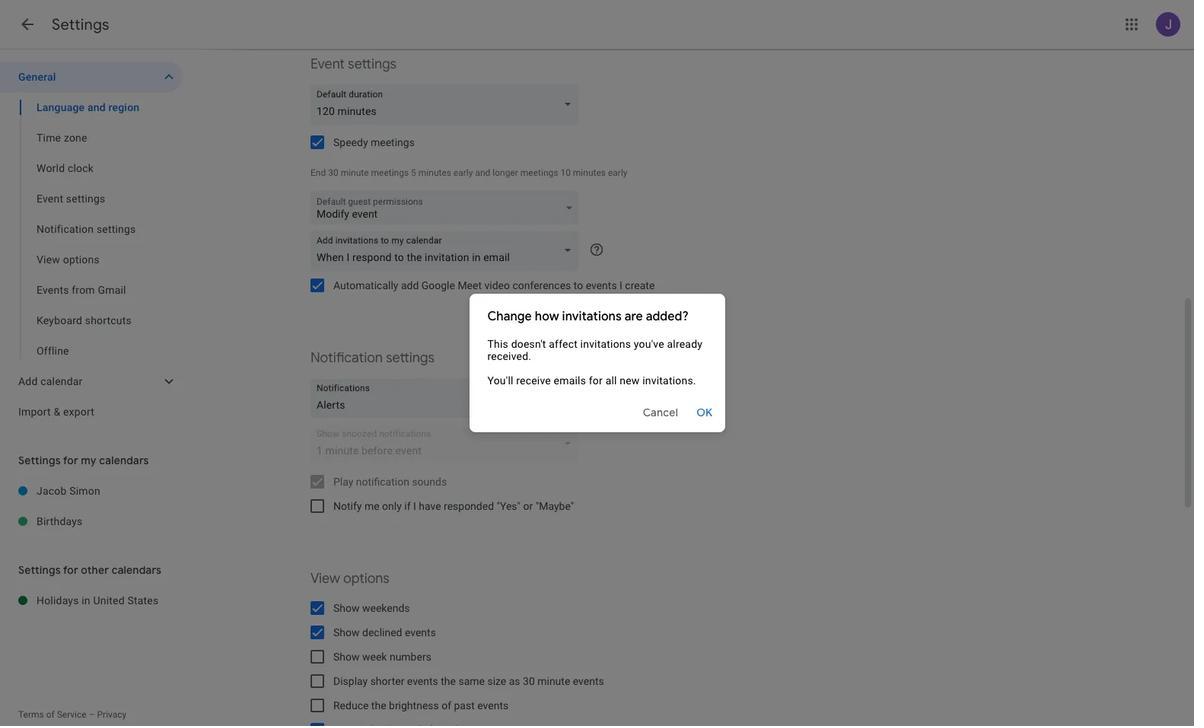 Task type: vqa. For each thing, say whether or not it's contained in the screenshot.
JACOB
yes



Task type: locate. For each thing, give the bounding box(es) containing it.
0 horizontal spatial options
[[63, 253, 100, 266]]

invitations
[[562, 309, 622, 324], [580, 338, 631, 350]]

show for show declined events
[[333, 626, 360, 639]]

notification settings up "from" on the left of the page
[[37, 223, 136, 235]]

1 horizontal spatial view options
[[311, 570, 390, 588]]

birthdays link
[[37, 506, 183, 537]]

0 horizontal spatial event settings
[[37, 193, 105, 205]]

options
[[63, 253, 100, 266], [343, 570, 390, 588]]

display
[[333, 675, 368, 687]]

1 vertical spatial minute
[[538, 675, 570, 687]]

notification down automatically
[[311, 349, 383, 367]]

1 vertical spatial notification settings
[[311, 349, 435, 367]]

1 horizontal spatial notification settings
[[311, 349, 435, 367]]

if
[[404, 500, 411, 512]]

jacob simon tree item
[[0, 476, 183, 506]]

0 horizontal spatial view options
[[37, 253, 100, 266]]

all
[[606, 375, 617, 387]]

new
[[620, 375, 640, 387]]

only
[[382, 500, 402, 512]]

0 horizontal spatial event
[[37, 193, 63, 205]]

1 horizontal spatial view
[[311, 570, 340, 588]]

1 vertical spatial event settings
[[37, 193, 105, 205]]

settings for other calendars
[[18, 563, 161, 577]]

1 show from the top
[[333, 602, 360, 614]]

notification settings
[[37, 223, 136, 235], [311, 349, 435, 367]]

0 horizontal spatial view
[[37, 253, 60, 266]]

view options up show weekends at left
[[311, 570, 390, 588]]

options up show weekends at left
[[343, 570, 390, 588]]

"yes"
[[497, 500, 521, 512]]

invitations down change how invitations are added? heading
[[580, 338, 631, 350]]

of right terms on the bottom of page
[[46, 709, 55, 720]]

tree
[[0, 62, 183, 427]]

zone
[[64, 132, 87, 144]]

notify me only if i have responded "yes" or "maybe"
[[333, 500, 574, 512]]

1 vertical spatial invitations
[[580, 338, 631, 350]]

view up show weekends at left
[[311, 570, 340, 588]]

jacob
[[37, 485, 67, 497]]

1 vertical spatial i
[[413, 500, 416, 512]]

minutes right 5
[[419, 167, 451, 178]]

world clock
[[37, 162, 94, 174]]

from
[[72, 284, 95, 296]]

0 vertical spatial 30
[[328, 167, 338, 178]]

view options up events from gmail
[[37, 253, 100, 266]]

settings for settings for other calendars
[[18, 563, 61, 577]]

calendars for settings for other calendars
[[112, 563, 161, 577]]

the
[[441, 675, 456, 687], [371, 700, 386, 712]]

minute right as
[[538, 675, 570, 687]]

view up 'events'
[[37, 253, 60, 266]]

0 horizontal spatial 30
[[328, 167, 338, 178]]

the left same
[[441, 675, 456, 687]]

settings for my calendars
[[18, 454, 149, 467]]

events up reduce the brightness of past events
[[407, 675, 438, 687]]

0 horizontal spatial minute
[[341, 167, 369, 178]]

of
[[442, 700, 451, 712], [46, 709, 55, 720]]

affect
[[549, 338, 578, 350]]

0 vertical spatial minute
[[341, 167, 369, 178]]

for left all
[[589, 375, 603, 387]]

birthdays tree item
[[0, 506, 183, 537]]

permissions
[[373, 196, 423, 207]]

0 vertical spatial invitations
[[562, 309, 622, 324]]

1 early from the left
[[454, 167, 473, 178]]

0 vertical spatial settings
[[52, 15, 109, 34]]

show left weekends
[[333, 602, 360, 614]]

week
[[362, 651, 387, 663]]

0 horizontal spatial the
[[371, 700, 386, 712]]

0 vertical spatial view
[[37, 253, 60, 266]]

minute
[[341, 167, 369, 178], [538, 675, 570, 687]]

1 vertical spatial calendars
[[112, 563, 161, 577]]

default
[[317, 196, 346, 207]]

2 early from the left
[[608, 167, 628, 178]]

events right as
[[573, 675, 604, 687]]

jacob simon
[[37, 485, 100, 497]]

1 vertical spatial for
[[63, 454, 78, 467]]

1 vertical spatial settings
[[18, 454, 61, 467]]

of left past
[[442, 700, 451, 712]]

the down 'shorter'
[[371, 700, 386, 712]]

import & export
[[18, 406, 94, 418]]

events right to
[[586, 279, 617, 292]]

events
[[586, 279, 617, 292], [405, 626, 436, 639], [407, 675, 438, 687], [573, 675, 604, 687], [477, 700, 509, 712]]

1 vertical spatial view
[[311, 570, 340, 588]]

0 vertical spatial notification
[[37, 223, 94, 235]]

1 horizontal spatial i
[[620, 279, 623, 292]]

i left the create
[[620, 279, 623, 292]]

invitations up this doesn't affect invitations you've already received.
[[562, 309, 622, 324]]

i
[[620, 279, 623, 292], [413, 500, 416, 512]]

settings
[[348, 56, 397, 73], [66, 193, 105, 205], [97, 223, 136, 235], [386, 349, 435, 367]]

settings for settings for my calendars
[[18, 454, 61, 467]]

settings for my calendars tree
[[0, 476, 183, 537]]

2 show from the top
[[333, 626, 360, 639]]

settings up holidays
[[18, 563, 61, 577]]

early
[[454, 167, 473, 178], [608, 167, 628, 178]]

reduce the brightness of past events
[[333, 700, 509, 712]]

early right 10
[[608, 167, 628, 178]]

options up events from gmail
[[63, 253, 100, 266]]

meetings up 5
[[371, 136, 415, 148]]

play notification sounds
[[333, 476, 447, 488]]

1 horizontal spatial event
[[311, 56, 345, 73]]

show
[[333, 602, 360, 614], [333, 626, 360, 639], [333, 651, 360, 663]]

google
[[422, 279, 455, 292]]

holidays
[[37, 594, 79, 607]]

same
[[459, 675, 485, 687]]

0 vertical spatial calendars
[[99, 454, 149, 467]]

other
[[81, 563, 109, 577]]

30
[[328, 167, 338, 178], [523, 675, 535, 687]]

0 horizontal spatial minutes
[[419, 167, 451, 178]]

0 horizontal spatial early
[[454, 167, 473, 178]]

notify
[[333, 500, 362, 512]]

settings right go back image on the left
[[52, 15, 109, 34]]

minutes
[[419, 167, 451, 178], [573, 167, 606, 178]]

calendars up states
[[112, 563, 161, 577]]

minutes right 10
[[573, 167, 606, 178]]

notification settings down automatically
[[311, 349, 435, 367]]

0 vertical spatial show
[[333, 602, 360, 614]]

1 vertical spatial show
[[333, 626, 360, 639]]

calendars right my
[[99, 454, 149, 467]]

tree item
[[0, 92, 183, 123]]

for left other
[[63, 563, 78, 577]]

1 horizontal spatial minutes
[[573, 167, 606, 178]]

change how invitations are added? heading
[[488, 308, 707, 326]]

settings up the jacob
[[18, 454, 61, 467]]

automatically add google meet video conferences to events i create
[[333, 279, 655, 292]]

30 right end
[[328, 167, 338, 178]]

are
[[625, 309, 643, 324]]

ok
[[697, 406, 713, 419]]

1 horizontal spatial the
[[441, 675, 456, 687]]

show up 'display'
[[333, 651, 360, 663]]

1 horizontal spatial early
[[608, 167, 628, 178]]

received.
[[488, 350, 531, 362]]

and
[[475, 167, 490, 178]]

event settings inside group
[[37, 193, 105, 205]]

0 vertical spatial event
[[311, 56, 345, 73]]

emails
[[554, 375, 586, 387]]

meet
[[458, 279, 482, 292]]

1 vertical spatial the
[[371, 700, 386, 712]]

for
[[589, 375, 603, 387], [63, 454, 78, 467], [63, 563, 78, 577]]

in
[[82, 594, 90, 607]]

for left my
[[63, 454, 78, 467]]

you'll
[[488, 375, 514, 387]]

meetings
[[371, 136, 415, 148], [371, 167, 409, 178], [521, 167, 558, 178]]

show down show weekends at left
[[333, 626, 360, 639]]

tree containing general
[[0, 62, 183, 427]]

notification down world clock at the top left of page
[[37, 223, 94, 235]]

2 vertical spatial for
[[63, 563, 78, 577]]

1 vertical spatial view options
[[311, 570, 390, 588]]

general tree item
[[0, 62, 183, 92]]

i right if
[[413, 500, 416, 512]]

responded
[[444, 500, 494, 512]]

time
[[37, 132, 61, 144]]

minute up guest
[[341, 167, 369, 178]]

0 vertical spatial for
[[589, 375, 603, 387]]

0 vertical spatial i
[[620, 279, 623, 292]]

added?
[[646, 309, 689, 324]]

sounds
[[412, 476, 447, 488]]

2 vertical spatial show
[[333, 651, 360, 663]]

1 vertical spatial notification
[[311, 349, 383, 367]]

settings heading
[[52, 15, 109, 34]]

holidays in united states tree item
[[0, 585, 183, 616]]

0 vertical spatial options
[[63, 253, 100, 266]]

1 vertical spatial 30
[[523, 675, 535, 687]]

event settings
[[311, 56, 397, 73], [37, 193, 105, 205]]

0 horizontal spatial notification settings
[[37, 223, 136, 235]]

0 horizontal spatial notification
[[37, 223, 94, 235]]

keyboard shortcuts
[[37, 314, 132, 327]]

notification
[[37, 223, 94, 235], [311, 349, 383, 367]]

meetings left 10
[[521, 167, 558, 178]]

0 vertical spatial event settings
[[311, 56, 397, 73]]

0 vertical spatial notification settings
[[37, 223, 136, 235]]

notification
[[356, 476, 409, 488]]

2 vertical spatial settings
[[18, 563, 61, 577]]

notification inside tree
[[37, 223, 94, 235]]

invitations inside heading
[[562, 309, 622, 324]]

holidays in united states link
[[37, 585, 183, 616]]

display shorter events the same size as 30 minute events
[[333, 675, 604, 687]]

you'll receive emails for all new invitations.
[[488, 375, 696, 387]]

size
[[487, 675, 506, 687]]

early left the and
[[454, 167, 473, 178]]

invitations inside this doesn't affect invitations you've already received.
[[580, 338, 631, 350]]

group
[[0, 92, 183, 366]]

speedy meetings
[[333, 136, 415, 148]]

3 show from the top
[[333, 651, 360, 663]]

30 right as
[[523, 675, 535, 687]]

1 vertical spatial options
[[343, 570, 390, 588]]

create
[[625, 279, 655, 292]]



Task type: describe. For each thing, give the bounding box(es) containing it.
1 horizontal spatial 30
[[523, 675, 535, 687]]

for for settings for my calendars
[[63, 454, 78, 467]]

cancel button
[[637, 399, 684, 426]]

group containing time zone
[[0, 92, 183, 366]]

already
[[667, 338, 703, 350]]

brightness
[[389, 700, 439, 712]]

privacy
[[97, 709, 127, 720]]

service
[[57, 709, 87, 720]]

show weekends
[[333, 602, 410, 614]]

terms of service link
[[18, 709, 87, 720]]

1 horizontal spatial options
[[343, 570, 390, 588]]

change how invitations are added? alert dialog
[[469, 294, 725, 432]]

states
[[127, 594, 159, 607]]

1 horizontal spatial notification
[[311, 349, 383, 367]]

end 30 minute meetings 5 minutes early and longer meetings 10 minutes early
[[311, 167, 628, 178]]

0 vertical spatial view options
[[37, 253, 100, 266]]

or
[[523, 500, 533, 512]]

"maybe"
[[536, 500, 574, 512]]

as
[[509, 675, 520, 687]]

time zone
[[37, 132, 87, 144]]

automatically
[[333, 279, 398, 292]]

import
[[18, 406, 51, 418]]

2 minutes from the left
[[573, 167, 606, 178]]

keyboard
[[37, 314, 82, 327]]

meetings left 5
[[371, 167, 409, 178]]

default guest permissions
[[317, 196, 423, 207]]

show declined events
[[333, 626, 436, 639]]

show for show week numbers
[[333, 651, 360, 663]]

1 vertical spatial event
[[37, 193, 63, 205]]

how
[[535, 309, 559, 324]]

0 horizontal spatial of
[[46, 709, 55, 720]]

1 horizontal spatial of
[[442, 700, 451, 712]]

1 horizontal spatial event settings
[[311, 56, 397, 73]]

0 horizontal spatial i
[[413, 500, 416, 512]]

show for show weekends
[[333, 602, 360, 614]]

for for settings for other calendars
[[63, 563, 78, 577]]

weekends
[[362, 602, 410, 614]]

shortcuts
[[85, 314, 132, 327]]

end
[[311, 167, 326, 178]]

change
[[488, 309, 532, 324]]

notification settings inside group
[[37, 223, 136, 235]]

10
[[561, 167, 571, 178]]

export
[[63, 406, 94, 418]]

you've
[[634, 338, 664, 350]]

past
[[454, 700, 475, 712]]

settings for settings
[[52, 15, 109, 34]]

calendars for settings for my calendars
[[99, 454, 149, 467]]

world
[[37, 162, 65, 174]]

events down size
[[477, 700, 509, 712]]

1 minutes from the left
[[419, 167, 451, 178]]

terms of service – privacy
[[18, 709, 127, 720]]

general
[[18, 71, 56, 83]]

my
[[81, 454, 96, 467]]

simon
[[69, 485, 100, 497]]

5
[[411, 167, 416, 178]]

gmail
[[98, 284, 126, 296]]

events
[[37, 284, 69, 296]]

me
[[365, 500, 380, 512]]

change how invitations are added?
[[488, 309, 689, 324]]

events from gmail
[[37, 284, 126, 296]]

this doesn't affect invitations you've already received.
[[488, 338, 703, 362]]

play
[[333, 476, 353, 488]]

holidays in united states
[[37, 594, 159, 607]]

&
[[54, 406, 60, 418]]

privacy link
[[97, 709, 127, 720]]

doesn't
[[511, 338, 546, 350]]

have
[[419, 500, 441, 512]]

offline
[[37, 345, 69, 357]]

add
[[401, 279, 419, 292]]

video
[[484, 279, 510, 292]]

0 vertical spatial the
[[441, 675, 456, 687]]

reduce
[[333, 700, 369, 712]]

for inside change how invitations are added? alert dialog
[[589, 375, 603, 387]]

clock
[[68, 162, 94, 174]]

speedy
[[333, 136, 368, 148]]

ok button
[[691, 399, 719, 426]]

show week numbers
[[333, 651, 431, 663]]

1 horizontal spatial minute
[[538, 675, 570, 687]]

longer
[[493, 167, 518, 178]]

go back image
[[18, 15, 37, 33]]

to
[[574, 279, 583, 292]]

united
[[93, 594, 125, 607]]

numbers
[[390, 651, 431, 663]]

invitations.
[[643, 375, 696, 387]]

view inside group
[[37, 253, 60, 266]]

–
[[89, 709, 95, 720]]

events up numbers
[[405, 626, 436, 639]]

this
[[488, 338, 508, 350]]

receive
[[516, 375, 551, 387]]

shorter
[[370, 675, 404, 687]]



